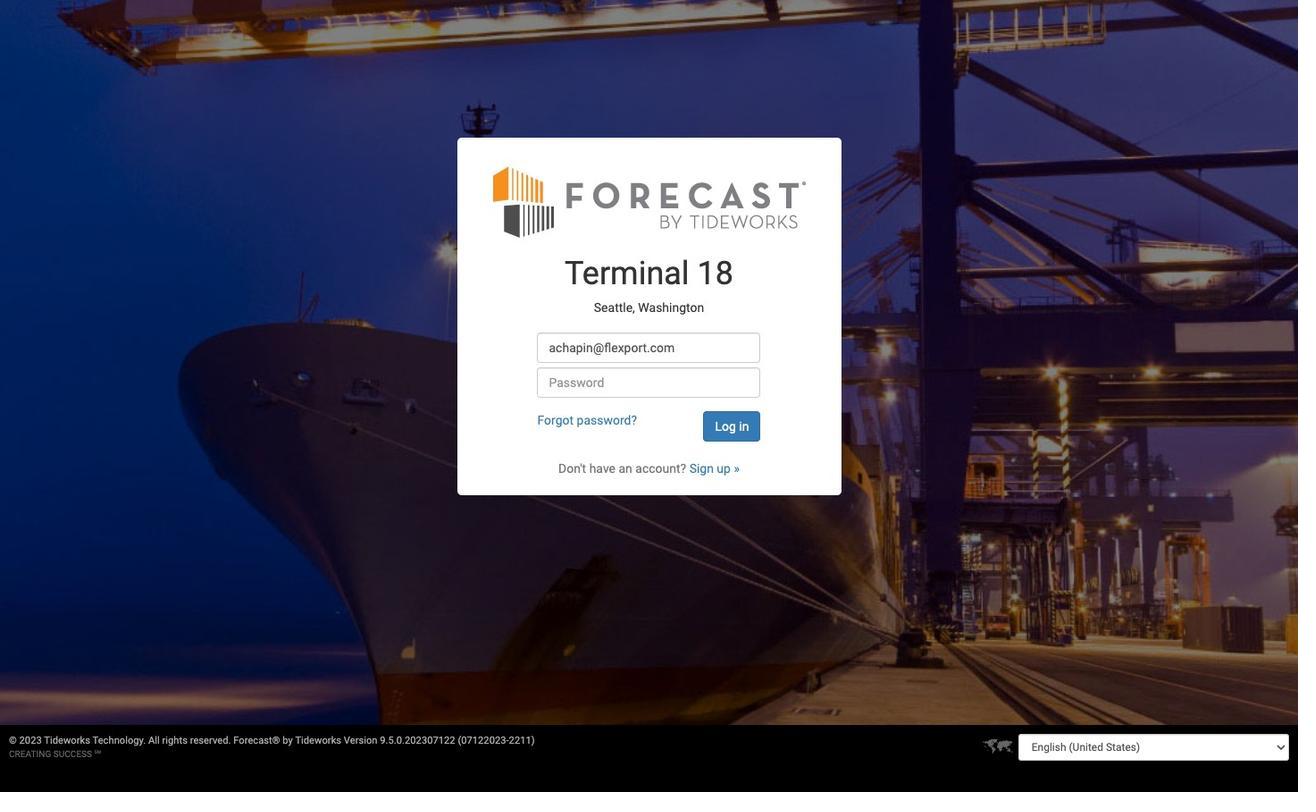 Task type: describe. For each thing, give the bounding box(es) containing it.
2211)
[[509, 735, 535, 746]]

forgot password? link
[[538, 413, 637, 428]]

18
[[698, 255, 734, 293]]

terminal
[[565, 255, 690, 293]]

account?
[[636, 462, 687, 476]]

Email or username text field
[[538, 333, 761, 363]]

9.5.0.202307122
[[380, 735, 456, 746]]

sign
[[690, 462, 714, 476]]

©
[[9, 735, 17, 746]]

»
[[734, 462, 740, 476]]

terminal 18 seattle, washington
[[565, 255, 734, 315]]

creating
[[9, 749, 51, 759]]

sign up » link
[[690, 462, 740, 476]]

up
[[717, 462, 731, 476]]

© 2023 tideworks technology. all rights reserved. forecast® by tideworks version 9.5.0.202307122 (07122023-2211) creating success ℠
[[9, 735, 535, 759]]

log in button
[[704, 412, 761, 442]]

forecast® by tideworks image
[[493, 165, 806, 239]]

seattle,
[[594, 300, 635, 315]]

Password password field
[[538, 368, 761, 398]]

have
[[590, 462, 616, 476]]

technology.
[[93, 735, 146, 746]]

forgot
[[538, 413, 574, 428]]

in
[[740, 420, 750, 434]]

success
[[53, 749, 92, 759]]



Task type: vqa. For each thing, say whether or not it's contained in the screenshot.
"50"
no



Task type: locate. For each thing, give the bounding box(es) containing it.
tideworks up "success"
[[44, 735, 90, 746]]

tideworks right by
[[295, 735, 342, 746]]

1 tideworks from the left
[[44, 735, 90, 746]]

forecast®
[[234, 735, 280, 746]]

washington
[[639, 300, 705, 315]]

tideworks
[[44, 735, 90, 746], [295, 735, 342, 746]]

2023
[[19, 735, 42, 746]]

log
[[716, 420, 737, 434]]

1 horizontal spatial tideworks
[[295, 735, 342, 746]]

don't have an account? sign up »
[[559, 462, 740, 476]]

password?
[[577, 413, 637, 428]]

rights
[[162, 735, 188, 746]]

all
[[148, 735, 160, 746]]

by
[[283, 735, 293, 746]]

2 tideworks from the left
[[295, 735, 342, 746]]

version
[[344, 735, 378, 746]]

(07122023-
[[458, 735, 509, 746]]

forgot password? log in
[[538, 413, 750, 434]]

℠
[[94, 749, 101, 759]]

don't
[[559, 462, 587, 476]]

reserved.
[[190, 735, 231, 746]]

an
[[619, 462, 633, 476]]

0 horizontal spatial tideworks
[[44, 735, 90, 746]]



